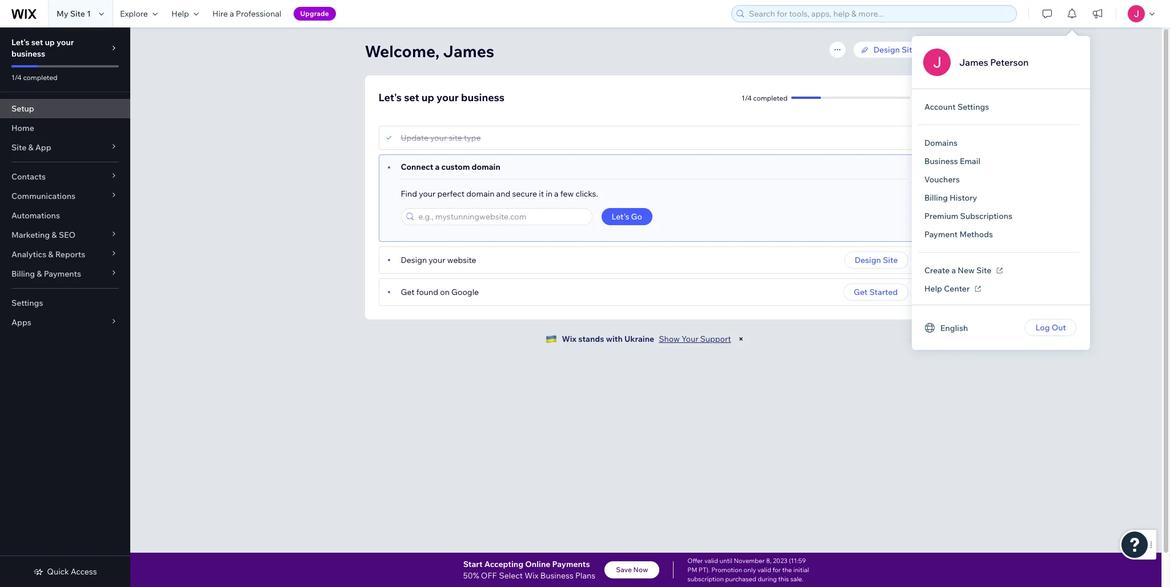 Task type: locate. For each thing, give the bounding box(es) containing it.
setup
[[11, 103, 34, 114]]

business email
[[925, 156, 981, 166]]

on
[[440, 287, 450, 297]]

let's inside button
[[612, 212, 630, 222]]

valid up pt).
[[705, 557, 719, 565]]

your right find
[[419, 189, 436, 199]]

1 vertical spatial business
[[461, 91, 505, 104]]

0 horizontal spatial business
[[11, 49, 45, 59]]

your left site
[[431, 133, 447, 143]]

1 horizontal spatial get
[[854, 287, 868, 297]]

0 vertical spatial design site
[[874, 45, 917, 55]]

set
[[31, 37, 43, 47], [404, 91, 419, 104]]

design site
[[874, 45, 917, 55], [855, 255, 898, 265]]

your left website
[[429, 255, 446, 265]]

0 vertical spatial business
[[925, 156, 959, 166]]

started
[[870, 287, 898, 297]]

wix stands with ukraine show your support
[[562, 334, 732, 344]]

quick access button
[[33, 567, 97, 577]]

type
[[464, 133, 481, 143]]

& inside "popup button"
[[37, 269, 42, 279]]

1 vertical spatial design site
[[855, 255, 898, 265]]

a right in
[[555, 189, 559, 199]]

1 vertical spatial 1/4 completed
[[742, 93, 788, 102]]

get found on google
[[401, 287, 479, 297]]

0 vertical spatial 1/4
[[11, 73, 22, 82]]

in
[[546, 189, 553, 199]]

& down analytics & reports
[[37, 269, 42, 279]]

site right new
[[977, 265, 992, 276]]

1 vertical spatial up
[[422, 91, 434, 104]]

get started button
[[844, 284, 909, 301]]

connect a custom domain
[[401, 162, 501, 172]]

business email link
[[916, 152, 990, 170]]

1 horizontal spatial payments
[[553, 559, 590, 569]]

create a new site
[[925, 265, 992, 276]]

1 horizontal spatial business
[[461, 91, 505, 104]]

0 horizontal spatial business
[[541, 571, 574, 581]]

1 vertical spatial 1/4
[[742, 93, 752, 102]]

payments up 'plans' at the bottom of page
[[553, 559, 590, 569]]

design site down search for tools, apps, help & more... field
[[874, 45, 917, 55]]

1 vertical spatial let's set up your business
[[379, 91, 505, 104]]

help for help center
[[925, 284, 943, 294]]

1 vertical spatial payments
[[553, 559, 590, 569]]

settings right account
[[958, 102, 990, 112]]

1/4
[[11, 73, 22, 82], [742, 93, 752, 102]]

let's set up your business
[[11, 37, 74, 59], [379, 91, 505, 104]]

1 horizontal spatial 1/4
[[742, 93, 752, 102]]

log out link
[[1026, 319, 1077, 336]]

payment methods
[[925, 229, 994, 240]]

0 vertical spatial set
[[31, 37, 43, 47]]

0 horizontal spatial let's set up your business
[[11, 37, 74, 59]]

create a new site link
[[916, 261, 1012, 280]]

automations link
[[0, 206, 130, 225]]

0 vertical spatial domain
[[472, 162, 501, 172]]

1 vertical spatial settings
[[11, 298, 43, 308]]

0 vertical spatial completed
[[23, 73, 58, 82]]

save now
[[616, 565, 648, 574]]

design
[[874, 45, 900, 55], [401, 255, 427, 265], [855, 255, 882, 265]]

1 vertical spatial billing
[[11, 269, 35, 279]]

until
[[720, 557, 733, 565]]

subscriptions
[[961, 211, 1013, 221]]

initial
[[794, 566, 810, 574]]

your for design
[[429, 255, 446, 265]]

0 horizontal spatial billing
[[11, 269, 35, 279]]

2 horizontal spatial let's
[[612, 212, 630, 222]]

start
[[463, 559, 483, 569]]

design site up get started button
[[855, 255, 898, 265]]

help for help
[[171, 9, 189, 19]]

set inside sidebar element
[[31, 37, 43, 47]]

e.g., mystunningwebsite.com field
[[415, 209, 589, 225]]

site down home
[[11, 142, 26, 153]]

peterson
[[991, 57, 1029, 68]]

1 horizontal spatial set
[[404, 91, 419, 104]]

0 horizontal spatial payments
[[44, 269, 81, 279]]

ukraine
[[625, 334, 655, 344]]

business down online
[[541, 571, 574, 581]]

business
[[925, 156, 959, 166], [541, 571, 574, 581]]

1 get from the left
[[401, 287, 415, 297]]

2 get from the left
[[854, 287, 868, 297]]

let's set up your business up update your site type
[[379, 91, 505, 104]]

get for get started
[[854, 287, 868, 297]]

0 horizontal spatial settings
[[11, 298, 43, 308]]

design your website
[[401, 255, 477, 265]]

0 horizontal spatial let's
[[11, 37, 29, 47]]

a for hire
[[230, 9, 234, 19]]

your down my
[[57, 37, 74, 47]]

0 vertical spatial billing
[[925, 193, 948, 203]]

business up setup
[[11, 49, 45, 59]]

account settings link
[[916, 98, 999, 116]]

2023
[[773, 557, 788, 565]]

let's go button
[[602, 208, 653, 225]]

site & app
[[11, 142, 51, 153]]

a left new
[[952, 265, 957, 276]]

1 horizontal spatial valid
[[758, 566, 772, 574]]

quick access
[[47, 567, 97, 577]]

contacts button
[[0, 167, 130, 186]]

& left the seo
[[52, 230, 57, 240]]

0 vertical spatial up
[[45, 37, 55, 47]]

& inside popup button
[[52, 230, 57, 240]]

1 vertical spatial valid
[[758, 566, 772, 574]]

domain for custom
[[472, 162, 501, 172]]

accepting
[[485, 559, 524, 569]]

only
[[744, 566, 757, 574]]

0 vertical spatial payments
[[44, 269, 81, 279]]

up
[[45, 37, 55, 47], [422, 91, 434, 104]]

1 vertical spatial domain
[[467, 189, 495, 199]]

0 horizontal spatial help
[[171, 9, 189, 19]]

get left found on the left of the page
[[401, 287, 415, 297]]

site up started
[[883, 255, 898, 265]]

1 horizontal spatial settings
[[958, 102, 990, 112]]

reports
[[55, 249, 85, 260]]

& for analytics
[[48, 249, 53, 260]]

a right hire in the left of the page
[[230, 9, 234, 19]]

0 vertical spatial valid
[[705, 557, 719, 565]]

1 vertical spatial wix
[[525, 571, 539, 581]]

0 vertical spatial let's
[[11, 37, 29, 47]]

0 horizontal spatial 1/4
[[11, 73, 22, 82]]

let's set up your business inside sidebar element
[[11, 37, 74, 59]]

0 vertical spatial let's set up your business
[[11, 37, 74, 59]]

0 vertical spatial settings
[[958, 102, 990, 112]]

billing inside "popup button"
[[11, 269, 35, 279]]

offer valid until november 8, 2023 (11:59 pm pt). promotion only valid for the initial subscription purchased during this sale.
[[688, 557, 810, 583]]

0 horizontal spatial get
[[401, 287, 415, 297]]

0 vertical spatial 1/4 completed
[[11, 73, 58, 82]]

off
[[481, 571, 497, 581]]

custom
[[442, 162, 470, 172]]

let's set up your business down my
[[11, 37, 74, 59]]

log out
[[1036, 322, 1067, 333]]

it
[[539, 189, 544, 199]]

help left hire in the left of the page
[[171, 9, 189, 19]]

completed
[[23, 73, 58, 82], [754, 93, 788, 102]]

sidebar element
[[0, 27, 130, 587]]

welcome, james
[[365, 41, 495, 61]]

apps button
[[0, 313, 130, 332]]

pm
[[688, 566, 698, 574]]

subscription
[[688, 575, 724, 583]]

premium
[[925, 211, 959, 221]]

business down domains "link"
[[925, 156, 959, 166]]

help
[[171, 9, 189, 19], [925, 284, 943, 294]]

a left custom on the top left of the page
[[435, 162, 440, 172]]

november
[[734, 557, 765, 565]]

show your support button
[[659, 334, 732, 344]]

design up get started button
[[855, 255, 882, 265]]

wix down online
[[525, 571, 539, 581]]

payments down analytics & reports dropdown button
[[44, 269, 81, 279]]

get left started
[[854, 287, 868, 297]]

secure
[[512, 189, 537, 199]]

0 vertical spatial business
[[11, 49, 45, 59]]

wix
[[562, 334, 577, 344], [525, 571, 539, 581]]

valid up during
[[758, 566, 772, 574]]

domain left and
[[467, 189, 495, 199]]

access
[[71, 567, 97, 577]]

2 vertical spatial let's
[[612, 212, 630, 222]]

0 horizontal spatial up
[[45, 37, 55, 47]]

get inside button
[[854, 287, 868, 297]]

1 horizontal spatial wix
[[562, 334, 577, 344]]

business
[[11, 49, 45, 59], [461, 91, 505, 104]]

settings up apps
[[11, 298, 43, 308]]

1 vertical spatial let's
[[379, 91, 402, 104]]

& left app
[[28, 142, 34, 153]]

site down search for tools, apps, help & more... field
[[902, 45, 917, 55]]

0 vertical spatial help
[[171, 9, 189, 19]]

0 horizontal spatial wix
[[525, 571, 539, 581]]

1 horizontal spatial business
[[925, 156, 959, 166]]

settings inside sidebar element
[[11, 298, 43, 308]]

1 horizontal spatial billing
[[925, 193, 948, 203]]

go
[[631, 212, 643, 222]]

domain for perfect
[[467, 189, 495, 199]]

billing up premium
[[925, 193, 948, 203]]

a
[[230, 9, 234, 19], [435, 162, 440, 172], [555, 189, 559, 199], [952, 265, 957, 276]]

domain up find your perfect domain and secure it in a few clicks.
[[472, 162, 501, 172]]

wix left stands
[[562, 334, 577, 344]]

0 horizontal spatial set
[[31, 37, 43, 47]]

business up type
[[461, 91, 505, 104]]

your
[[682, 334, 699, 344]]

marketing & seo
[[11, 230, 76, 240]]

0 horizontal spatial 1/4 completed
[[11, 73, 58, 82]]

1 vertical spatial completed
[[754, 93, 788, 102]]

design up found on the left of the page
[[401, 255, 427, 265]]

1 horizontal spatial help
[[925, 284, 943, 294]]

1 vertical spatial set
[[404, 91, 419, 104]]

domains link
[[916, 134, 967, 152]]

1 horizontal spatial let's set up your business
[[379, 91, 505, 104]]

help down create
[[925, 284, 943, 294]]

valid
[[705, 557, 719, 565], [758, 566, 772, 574]]

& left reports
[[48, 249, 53, 260]]

design down search for tools, apps, help & more... field
[[874, 45, 900, 55]]

help inside button
[[171, 9, 189, 19]]

james peterson
[[960, 57, 1029, 68]]

0 horizontal spatial valid
[[705, 557, 719, 565]]

payments
[[44, 269, 81, 279], [553, 559, 590, 569]]

1 vertical spatial help
[[925, 284, 943, 294]]

billing down analytics
[[11, 269, 35, 279]]

a for create
[[952, 265, 957, 276]]

0 horizontal spatial completed
[[23, 73, 58, 82]]

1 vertical spatial business
[[541, 571, 574, 581]]



Task type: vqa. For each thing, say whether or not it's contained in the screenshot.
1st test from the right
no



Task type: describe. For each thing, give the bounding box(es) containing it.
upgrade
[[300, 9, 329, 18]]

design site link
[[854, 41, 928, 58]]

payment
[[925, 229, 958, 240]]

with
[[606, 334, 623, 344]]

1 horizontal spatial 1/4 completed
[[742, 93, 788, 102]]

help center
[[925, 284, 970, 294]]

during
[[758, 575, 777, 583]]

analytics
[[11, 249, 46, 260]]

log
[[1036, 322, 1050, 333]]

save
[[616, 565, 632, 574]]

0 vertical spatial wix
[[562, 334, 577, 344]]

(11:59
[[789, 557, 806, 565]]

help button
[[165, 0, 206, 27]]

0 horizontal spatial james
[[443, 41, 495, 61]]

site & app button
[[0, 138, 130, 157]]

premium subscriptions
[[925, 211, 1013, 221]]

update
[[401, 133, 429, 143]]

let's inside let's set up your business
[[11, 37, 29, 47]]

& for marketing
[[52, 230, 57, 240]]

create
[[925, 265, 950, 276]]

1 horizontal spatial up
[[422, 91, 434, 104]]

english link
[[916, 319, 978, 336]]

find
[[401, 189, 417, 199]]

online
[[526, 559, 551, 569]]

account settings
[[925, 102, 990, 112]]

vouchers
[[925, 174, 960, 185]]

hire a professional link
[[206, 0, 288, 27]]

communications
[[11, 191, 75, 201]]

site inside "button"
[[883, 255, 898, 265]]

1/4 completed inside sidebar element
[[11, 73, 58, 82]]

apps
[[11, 317, 31, 328]]

promotion
[[712, 566, 743, 574]]

1/4 inside sidebar element
[[11, 73, 22, 82]]

your for update
[[431, 133, 447, 143]]

business inside the start accepting online payments 50% off select wix business plans
[[541, 571, 574, 581]]

sale.
[[791, 575, 804, 583]]

a for connect
[[435, 162, 440, 172]]

select
[[499, 571, 523, 581]]

site left 1
[[70, 9, 85, 19]]

Search for tools, apps, help & more... field
[[746, 6, 1014, 22]]

billing & payments button
[[0, 264, 130, 284]]

1 horizontal spatial james
[[960, 57, 989, 68]]

completed inside sidebar element
[[23, 73, 58, 82]]

vouchers link
[[916, 170, 970, 189]]

setup link
[[0, 99, 130, 118]]

design site inside "button"
[[855, 255, 898, 265]]

wix inside the start accepting online payments 50% off select wix business plans
[[525, 571, 539, 581]]

contacts
[[11, 172, 46, 182]]

methods
[[960, 229, 994, 240]]

show
[[659, 334, 680, 344]]

premium subscriptions link
[[916, 207, 1022, 225]]

english
[[941, 323, 969, 333]]

your up update your site type
[[437, 91, 459, 104]]

automations
[[11, 210, 60, 221]]

& for site
[[28, 142, 34, 153]]

settings inside "link"
[[958, 102, 990, 112]]

found
[[417, 287, 439, 297]]

1 horizontal spatial completed
[[754, 93, 788, 102]]

billing for billing & payments
[[11, 269, 35, 279]]

home link
[[0, 118, 130, 138]]

design site button
[[845, 252, 909, 269]]

& for billing
[[37, 269, 42, 279]]

site inside dropdown button
[[11, 142, 26, 153]]

1
[[87, 9, 91, 19]]

your inside let's set up your business
[[57, 37, 74, 47]]

50%
[[463, 571, 479, 581]]

payments inside the start accepting online payments 50% off select wix business plans
[[553, 559, 590, 569]]

business inside sidebar element
[[11, 49, 45, 59]]

stands
[[579, 334, 605, 344]]

analytics & reports
[[11, 249, 85, 260]]

start accepting online payments 50% off select wix business plans
[[463, 559, 596, 581]]

pt).
[[699, 566, 710, 574]]

settings link
[[0, 293, 130, 313]]

new
[[958, 265, 975, 276]]

center
[[945, 284, 970, 294]]

payments inside "popup button"
[[44, 269, 81, 279]]

welcome,
[[365, 41, 440, 61]]

8,
[[767, 557, 772, 565]]

design inside "button"
[[855, 255, 882, 265]]

explore
[[120, 9, 148, 19]]

find your perfect domain and secure it in a few clicks.
[[401, 189, 598, 199]]

billing history
[[925, 193, 978, 203]]

1 horizontal spatial let's
[[379, 91, 402, 104]]

plans
[[576, 571, 596, 581]]

billing for billing history
[[925, 193, 948, 203]]

connect
[[401, 162, 434, 172]]

website
[[447, 255, 477, 265]]

purchased
[[726, 575, 757, 583]]

for
[[773, 566, 781, 574]]

seo
[[59, 230, 76, 240]]

app
[[35, 142, 51, 153]]

up inside let's set up your business
[[45, 37, 55, 47]]

support
[[701, 334, 732, 344]]

perfect
[[438, 189, 465, 199]]

and
[[497, 189, 511, 199]]

get started
[[854, 287, 898, 297]]

your for find
[[419, 189, 436, 199]]

billing history link
[[916, 189, 987, 207]]

few
[[561, 189, 574, 199]]

quick
[[47, 567, 69, 577]]

offer
[[688, 557, 703, 565]]

get for get found on google
[[401, 287, 415, 297]]

google
[[452, 287, 479, 297]]



